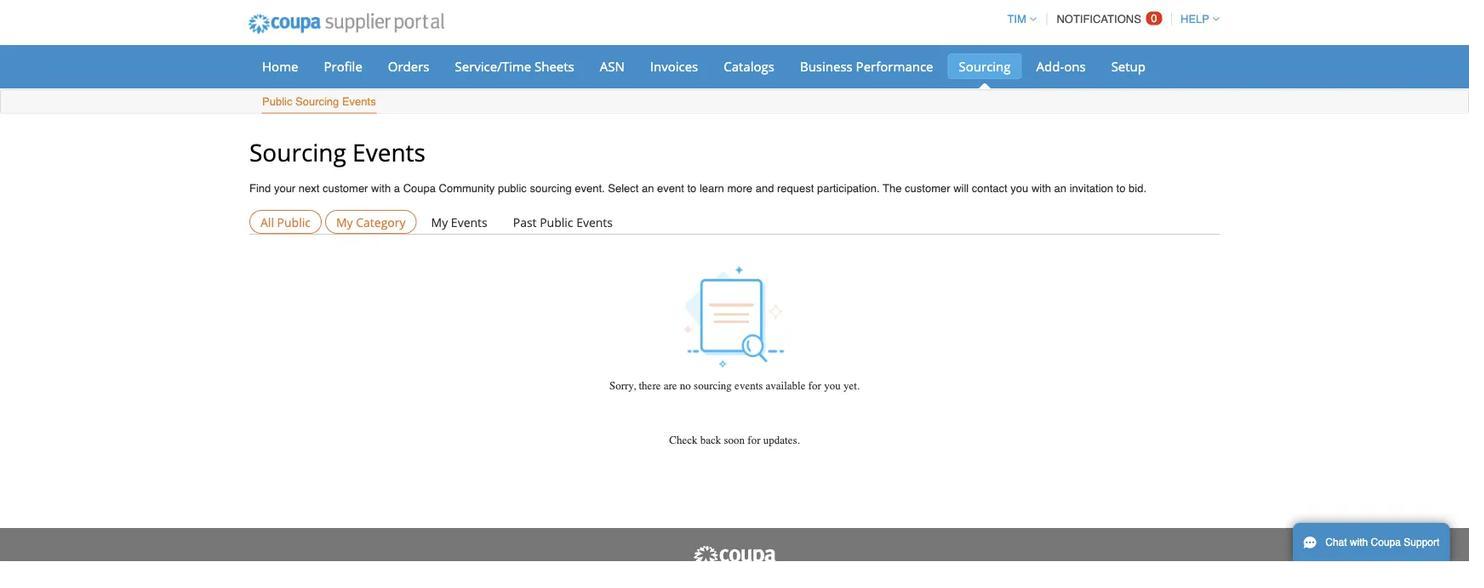 Task type: vqa. For each thing, say whether or not it's contained in the screenshot.
the Connection
no



Task type: locate. For each thing, give the bounding box(es) containing it.
catalogs
[[724, 57, 775, 75]]

sourcing inside sourcing link
[[959, 57, 1011, 75]]

navigation
[[1000, 3, 1220, 36]]

sourcing down tim
[[959, 57, 1011, 75]]

events
[[735, 380, 763, 393]]

all
[[261, 214, 274, 230]]

soon
[[724, 434, 745, 447]]

sourcing for sourcing
[[959, 57, 1011, 75]]

events down event.
[[576, 214, 613, 230]]

1 vertical spatial for
[[748, 434, 761, 447]]

find your next customer with a coupa community public sourcing event. select an event to learn more and request participation. the customer will contact you with an invitation to bid.
[[249, 182, 1147, 195]]

catalogs link
[[713, 54, 786, 79]]

0 vertical spatial you
[[1011, 182, 1029, 195]]

with left a
[[371, 182, 391, 195]]

with left invitation
[[1032, 182, 1051, 195]]

business performance link
[[789, 54, 945, 79]]

for right available
[[809, 380, 821, 393]]

sourcing
[[959, 57, 1011, 75], [295, 95, 339, 108], [249, 136, 346, 168]]

1 vertical spatial coupa supplier portal image
[[692, 546, 777, 563]]

community
[[439, 182, 495, 195]]

customer
[[323, 182, 368, 195], [905, 182, 951, 195]]

service/time
[[455, 57, 531, 75]]

2 horizontal spatial with
[[1350, 537, 1368, 549]]

1 horizontal spatial coupa
[[1371, 537, 1401, 549]]

1 my from the left
[[336, 214, 353, 230]]

0 horizontal spatial my
[[336, 214, 353, 230]]

0 vertical spatial sourcing
[[959, 57, 1011, 75]]

an
[[642, 182, 654, 195], [1054, 182, 1067, 195]]

public right past
[[540, 214, 573, 230]]

coupa
[[403, 182, 436, 195], [1371, 537, 1401, 549]]

you left 'yet.'
[[824, 380, 841, 393]]

request
[[777, 182, 814, 195]]

service/time sheets
[[455, 57, 574, 75]]

public for past
[[540, 214, 573, 230]]

bid.
[[1129, 182, 1147, 195]]

my category
[[336, 214, 406, 230]]

help link
[[1173, 13, 1220, 26]]

navigation containing notifications 0
[[1000, 3, 1220, 36]]

business
[[800, 57, 853, 75]]

0 vertical spatial coupa supplier portal image
[[237, 3, 456, 45]]

orders
[[388, 57, 429, 75]]

for
[[809, 380, 821, 393], [748, 434, 761, 447]]

your
[[274, 182, 296, 195]]

sorry,
[[610, 380, 636, 393]]

my events
[[431, 214, 488, 230]]

invoices
[[650, 57, 698, 75]]

0
[[1151, 12, 1157, 25]]

my
[[336, 214, 353, 230], [431, 214, 448, 230]]

public for all
[[277, 214, 311, 230]]

customer right next
[[323, 182, 368, 195]]

0 horizontal spatial coupa supplier portal image
[[237, 3, 456, 45]]

sourcing up next
[[249, 136, 346, 168]]

sourcing inside public sourcing events link
[[295, 95, 339, 108]]

to left "learn"
[[687, 182, 697, 195]]

1 vertical spatial sourcing
[[295, 95, 339, 108]]

0 horizontal spatial sourcing
[[530, 182, 572, 195]]

to left bid.
[[1117, 182, 1126, 195]]

events
[[342, 95, 376, 108], [353, 136, 426, 168], [451, 214, 488, 230], [576, 214, 613, 230]]

public
[[262, 95, 292, 108], [277, 214, 311, 230], [540, 214, 573, 230]]

category
[[356, 214, 406, 230]]

an left invitation
[[1054, 182, 1067, 195]]

coupa left support
[[1371, 537, 1401, 549]]

contact
[[972, 182, 1008, 195]]

with
[[371, 182, 391, 195], [1032, 182, 1051, 195], [1350, 537, 1368, 549]]

1 horizontal spatial to
[[1117, 182, 1126, 195]]

you right contact
[[1011, 182, 1029, 195]]

1 horizontal spatial my
[[431, 214, 448, 230]]

past public events
[[513, 214, 613, 230]]

my left category in the left of the page
[[336, 214, 353, 230]]

1 horizontal spatial for
[[809, 380, 821, 393]]

2 vertical spatial sourcing
[[249, 136, 346, 168]]

will
[[954, 182, 969, 195]]

2 an from the left
[[1054, 182, 1067, 195]]

with right "chat"
[[1350, 537, 1368, 549]]

0 horizontal spatial an
[[642, 182, 654, 195]]

coupa right a
[[403, 182, 436, 195]]

my down community
[[431, 214, 448, 230]]

an left event
[[642, 182, 654, 195]]

customer left will
[[905, 182, 951, 195]]

my for my events
[[431, 214, 448, 230]]

with inside button
[[1350, 537, 1368, 549]]

sourcing up past public events
[[530, 182, 572, 195]]

1 horizontal spatial sourcing
[[694, 380, 732, 393]]

sourcing events
[[249, 136, 426, 168]]

public right all
[[277, 214, 311, 230]]

asn link
[[589, 54, 636, 79]]

no
[[680, 380, 691, 393]]

1 vertical spatial coupa
[[1371, 537, 1401, 549]]

tab list
[[249, 210, 1220, 234]]

1 horizontal spatial with
[[1032, 182, 1051, 195]]

2 my from the left
[[431, 214, 448, 230]]

coupa supplier portal image
[[237, 3, 456, 45], [692, 546, 777, 563]]

0 vertical spatial coupa
[[403, 182, 436, 195]]

you
[[1011, 182, 1029, 195], [824, 380, 841, 393]]

1 horizontal spatial customer
[[905, 182, 951, 195]]

1 horizontal spatial an
[[1054, 182, 1067, 195]]

0 vertical spatial for
[[809, 380, 821, 393]]

sourcing down profile link
[[295, 95, 339, 108]]

add-
[[1036, 57, 1064, 75]]

0 horizontal spatial to
[[687, 182, 697, 195]]

sourcing right no
[[694, 380, 732, 393]]

1 an from the left
[[642, 182, 654, 195]]

1 to from the left
[[687, 182, 697, 195]]

learn
[[700, 182, 724, 195]]

sourcing
[[530, 182, 572, 195], [694, 380, 732, 393]]

are
[[664, 380, 677, 393]]

check
[[669, 434, 698, 447]]

0 horizontal spatial customer
[[323, 182, 368, 195]]

1 vertical spatial you
[[824, 380, 841, 393]]

public
[[498, 182, 527, 195]]

for right soon
[[748, 434, 761, 447]]

to
[[687, 182, 697, 195], [1117, 182, 1126, 195]]

chat with coupa support
[[1326, 537, 1440, 549]]

1 horizontal spatial you
[[1011, 182, 1029, 195]]

past public events link
[[502, 210, 624, 234]]

events up a
[[353, 136, 426, 168]]



Task type: describe. For each thing, give the bounding box(es) containing it.
help
[[1181, 13, 1210, 26]]

events down profile link
[[342, 95, 376, 108]]

check back soon for updates.
[[669, 434, 800, 447]]

chat
[[1326, 537, 1347, 549]]

my for my category
[[336, 214, 353, 230]]

there
[[639, 380, 661, 393]]

find
[[249, 182, 271, 195]]

home link
[[251, 54, 309, 79]]

orders link
[[377, 54, 441, 79]]

available
[[766, 380, 806, 393]]

more
[[727, 182, 753, 195]]

my events link
[[420, 210, 499, 234]]

1 vertical spatial sourcing
[[694, 380, 732, 393]]

sheets
[[535, 57, 574, 75]]

tim link
[[1000, 13, 1037, 26]]

ons
[[1064, 57, 1086, 75]]

public down home link
[[262, 95, 292, 108]]

all public
[[261, 214, 311, 230]]

events down community
[[451, 214, 488, 230]]

the
[[883, 182, 902, 195]]

profile
[[324, 57, 363, 75]]

2 customer from the left
[[905, 182, 951, 195]]

event.
[[575, 182, 605, 195]]

setup
[[1112, 57, 1146, 75]]

event
[[657, 182, 684, 195]]

performance
[[856, 57, 933, 75]]

add-ons
[[1036, 57, 1086, 75]]

home
[[262, 57, 298, 75]]

business performance
[[800, 57, 933, 75]]

tab list containing all public
[[249, 210, 1220, 234]]

2 to from the left
[[1117, 182, 1126, 195]]

back
[[700, 434, 721, 447]]

past
[[513, 214, 537, 230]]

updates.
[[763, 434, 800, 447]]

sourcing link
[[948, 54, 1022, 79]]

notifications
[[1057, 13, 1141, 26]]

and
[[756, 182, 774, 195]]

public sourcing events
[[262, 95, 376, 108]]

my category link
[[325, 210, 417, 234]]

participation.
[[817, 182, 880, 195]]

invitation
[[1070, 182, 1114, 195]]

a
[[394, 182, 400, 195]]

select
[[608, 182, 639, 195]]

0 horizontal spatial you
[[824, 380, 841, 393]]

0 horizontal spatial coupa
[[403, 182, 436, 195]]

chat with coupa support button
[[1293, 524, 1450, 563]]

0 horizontal spatial for
[[748, 434, 761, 447]]

service/time sheets link
[[444, 54, 585, 79]]

public sourcing events link
[[261, 92, 377, 114]]

notifications 0
[[1057, 12, 1157, 26]]

sorry, there are no sourcing events available for you yet.
[[610, 380, 860, 393]]

add-ons link
[[1025, 54, 1097, 79]]

next
[[299, 182, 320, 195]]

sourcing for sourcing events
[[249, 136, 346, 168]]

coupa inside chat with coupa support button
[[1371, 537, 1401, 549]]

invoices link
[[639, 54, 709, 79]]

asn
[[600, 57, 625, 75]]

1 customer from the left
[[323, 182, 368, 195]]

support
[[1404, 537, 1440, 549]]

0 vertical spatial sourcing
[[530, 182, 572, 195]]

setup link
[[1100, 54, 1157, 79]]

1 horizontal spatial coupa supplier portal image
[[692, 546, 777, 563]]

yet.
[[844, 380, 860, 393]]

all public link
[[249, 210, 322, 234]]

0 horizontal spatial with
[[371, 182, 391, 195]]

tim
[[1007, 13, 1027, 26]]

profile link
[[313, 54, 374, 79]]



